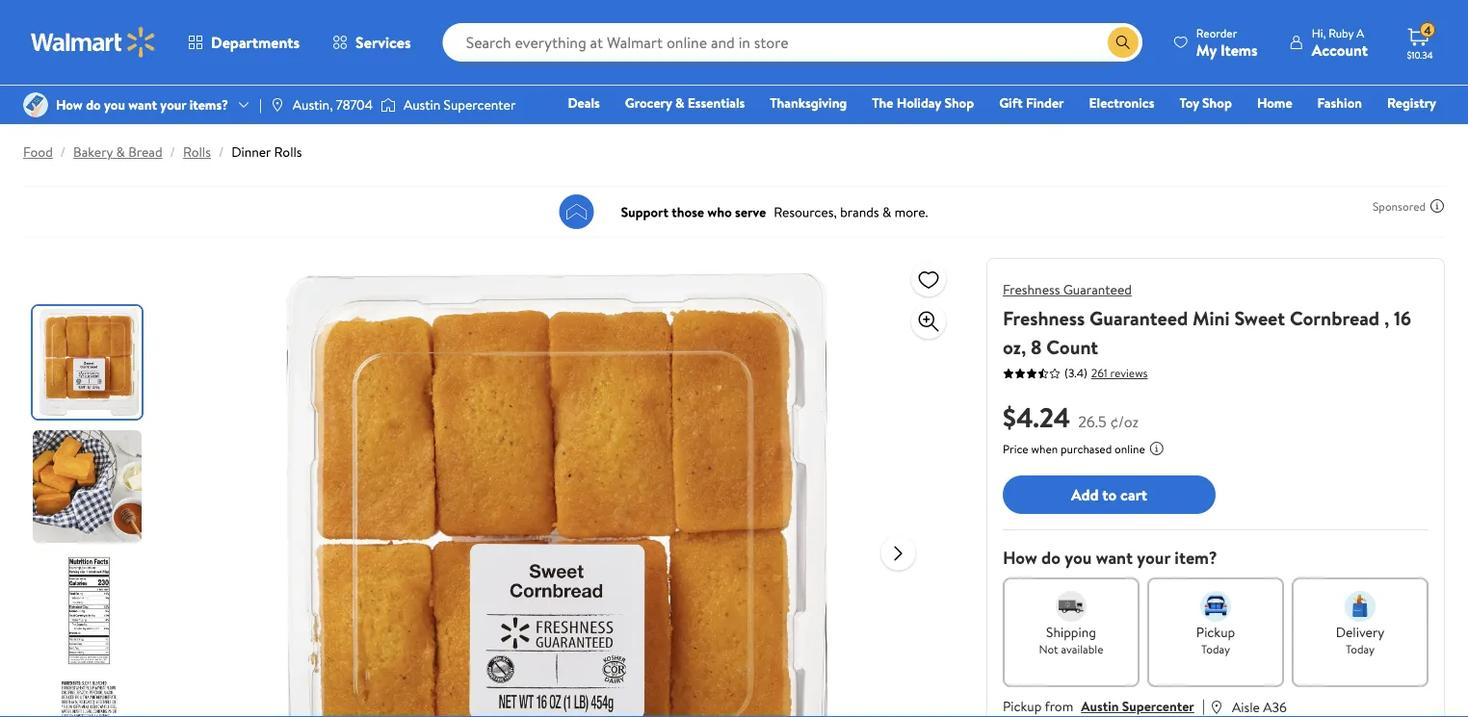 Task type: vqa. For each thing, say whether or not it's contained in the screenshot.


Task type: describe. For each thing, give the bounding box(es) containing it.
do for how do you want your item?
[[1041, 546, 1061, 570]]

¢/oz
[[1110, 411, 1139, 432]]

mini
[[1193, 304, 1230, 331]]

price
[[1003, 441, 1028, 458]]

holiday
[[897, 93, 941, 112]]

gift finder
[[999, 93, 1064, 112]]

0 vertical spatial &
[[675, 93, 684, 112]]

deals link
[[559, 92, 609, 113]]

shipping
[[1046, 623, 1096, 642]]

ruby
[[1329, 25, 1354, 41]]

essentials
[[688, 93, 745, 112]]

2 rolls from the left
[[274, 143, 302, 161]]

gift
[[999, 93, 1023, 112]]

hi,
[[1312, 25, 1326, 41]]

8
[[1031, 333, 1042, 360]]

fashion link
[[1309, 92, 1371, 113]]

from
[[1045, 697, 1073, 716]]

legal information image
[[1149, 441, 1164, 457]]

a36
[[1263, 698, 1287, 717]]

aisle
[[1232, 698, 1260, 717]]

grocery
[[625, 93, 672, 112]]

 image for austin supercenter
[[380, 95, 396, 115]]

freshness guaranteed mini sweet cornbread , 16 oz, 8 count - image 2 of 6 image
[[33, 431, 145, 543]]

items?
[[189, 95, 228, 114]]

items
[[1220, 39, 1258, 60]]

261
[[1091, 365, 1107, 381]]

departments button
[[171, 19, 316, 66]]

zoom image modal image
[[917, 310, 940, 333]]

add
[[1071, 484, 1099, 506]]

,
[[1384, 304, 1389, 331]]

a
[[1356, 25, 1364, 41]]

1 freshness from the top
[[1003, 280, 1060, 299]]

0 vertical spatial supercenter
[[444, 95, 516, 114]]

intent image for delivery image
[[1345, 591, 1376, 622]]

thanksgiving link
[[761, 92, 856, 113]]

grocery & essentials link
[[616, 92, 754, 113]]

deals
[[568, 93, 600, 112]]

$4.24
[[1003, 398, 1070, 436]]

registry
[[1387, 93, 1436, 112]]

reorder
[[1196, 25, 1237, 41]]

how do you want your items?
[[56, 95, 228, 114]]

freshness guaranteed mini sweet cornbread , 16 oz, 8 count image
[[249, 258, 865, 718]]

services
[[356, 32, 411, 53]]

supercenter inside the pickup from austin supercenter |
[[1122, 697, 1194, 716]]

today for pickup
[[1201, 641, 1230, 657]]

26.5
[[1078, 411, 1106, 432]]

the holiday shop link
[[863, 92, 983, 113]]

intent image for shipping image
[[1056, 591, 1087, 622]]

(3.4) 261 reviews
[[1064, 365, 1148, 381]]

16
[[1394, 304, 1411, 331]]

delivery today
[[1336, 623, 1385, 657]]

fashion
[[1317, 93, 1362, 112]]

 image for how do you want your items?
[[23, 92, 48, 118]]

not
[[1039, 641, 1058, 657]]

2 / from the left
[[170, 143, 175, 161]]

(3.4)
[[1064, 365, 1087, 381]]

austin supercenter
[[404, 95, 516, 114]]

available
[[1061, 641, 1103, 657]]

item?
[[1175, 546, 1217, 570]]

how for how do you want your item?
[[1003, 546, 1037, 570]]

toy shop link
[[1171, 92, 1241, 113]]

pickup for pickup from austin supercenter |
[[1003, 697, 1042, 716]]

reviews
[[1110, 365, 1148, 381]]

cornbread
[[1290, 304, 1379, 331]]

clear search field text image
[[1084, 35, 1100, 50]]

food
[[23, 143, 53, 161]]

food link
[[23, 143, 53, 161]]

want for items?
[[128, 95, 157, 114]]

freshness guaranteed mini sweet cornbread , 16 oz, 8 count - image 1 of 6 image
[[33, 306, 145, 419]]

add to cart
[[1071, 484, 1147, 506]]

freshness guaranteed link
[[1003, 280, 1132, 299]]

bakery & bread link
[[73, 143, 162, 161]]

electronics
[[1089, 93, 1154, 112]]

austin,
[[293, 95, 333, 114]]

austin, 78704
[[293, 95, 373, 114]]

one
[[1289, 120, 1318, 139]]

toy
[[1179, 93, 1199, 112]]

3 / from the left
[[219, 143, 224, 161]]

you for how do you want your item?
[[1065, 546, 1092, 570]]

cart
[[1120, 484, 1147, 506]]

pickup for pickup today
[[1196, 623, 1235, 642]]

1 vertical spatial &
[[116, 143, 125, 161]]

aisle a36
[[1232, 698, 1287, 717]]

sweet
[[1234, 304, 1285, 331]]

1 vertical spatial |
[[1202, 695, 1205, 717]]

online
[[1115, 441, 1145, 458]]

electronics link
[[1080, 92, 1163, 113]]

2 shop from the left
[[1202, 93, 1232, 112]]

how do you want your item?
[[1003, 546, 1217, 570]]

2 freshness from the top
[[1003, 304, 1085, 331]]

intent image for pickup image
[[1200, 591, 1231, 622]]

one debit link
[[1280, 119, 1362, 140]]

purchased
[[1061, 441, 1112, 458]]

delivery
[[1336, 623, 1385, 642]]

$10.34
[[1407, 48, 1433, 61]]

pickup from austin supercenter |
[[1003, 695, 1205, 717]]

reorder my items
[[1196, 25, 1258, 60]]

sponsored
[[1373, 198, 1426, 214]]



Task type: locate. For each thing, give the bounding box(es) containing it.
|
[[259, 95, 262, 114], [1202, 695, 1205, 717]]

 image up the food
[[23, 92, 48, 118]]

gift finder link
[[990, 92, 1073, 113]]

how for how do you want your items?
[[56, 95, 83, 114]]

1 horizontal spatial &
[[675, 93, 684, 112]]

0 horizontal spatial do
[[86, 95, 101, 114]]

freshness guaranteed mini sweet cornbread , 16 oz, 8 count - image 3 of 6 image
[[33, 555, 145, 668]]

rolls down items?
[[183, 143, 211, 161]]

1 vertical spatial austin
[[1081, 697, 1119, 716]]

thanksgiving
[[770, 93, 847, 112]]

1 shop from the left
[[944, 93, 974, 112]]

austin right 78704
[[404, 95, 440, 114]]

ad disclaimer and feedback for skylinedisplayad image
[[1429, 198, 1445, 214]]

 image
[[270, 97, 285, 113]]

2 today from the left
[[1346, 641, 1375, 657]]

your left item?
[[1137, 546, 1170, 570]]

today for delivery
[[1346, 641, 1375, 657]]

count
[[1046, 333, 1098, 360]]

hi, ruby a account
[[1312, 25, 1368, 60]]

guaranteed up reviews
[[1089, 304, 1188, 331]]

you up intent image for shipping
[[1065, 546, 1092, 570]]

1 vertical spatial do
[[1041, 546, 1061, 570]]

do for how do you want your items?
[[86, 95, 101, 114]]

1 vertical spatial your
[[1137, 546, 1170, 570]]

1 horizontal spatial |
[[1202, 695, 1205, 717]]

& right grocery
[[675, 93, 684, 112]]

&
[[675, 93, 684, 112], [116, 143, 125, 161]]

today down intent image for delivery
[[1346, 641, 1375, 657]]

your
[[160, 95, 186, 114], [1137, 546, 1170, 570]]

austin
[[404, 95, 440, 114], [1081, 697, 1119, 716]]

Walmart Site-Wide search field
[[443, 23, 1142, 62]]

oz,
[[1003, 333, 1026, 360]]

how
[[56, 95, 83, 114], [1003, 546, 1037, 570]]

supercenter
[[444, 95, 516, 114], [1122, 697, 1194, 716]]

0 vertical spatial you
[[104, 95, 125, 114]]

0 horizontal spatial want
[[128, 95, 157, 114]]

your for items?
[[160, 95, 186, 114]]

0 horizontal spatial rolls
[[183, 143, 211, 161]]

walmart+ link
[[1370, 119, 1445, 140]]

departments
[[211, 32, 300, 53]]

1 horizontal spatial shop
[[1202, 93, 1232, 112]]

today inside pickup today
[[1201, 641, 1230, 657]]

pickup today
[[1196, 623, 1235, 657]]

1 horizontal spatial do
[[1041, 546, 1061, 570]]

& left bread
[[116, 143, 125, 161]]

78704
[[336, 95, 373, 114]]

Search search field
[[443, 23, 1142, 62]]

1 horizontal spatial how
[[1003, 546, 1037, 570]]

registry one debit
[[1289, 93, 1436, 139]]

rolls
[[183, 143, 211, 161], [274, 143, 302, 161]]

1 horizontal spatial rolls
[[274, 143, 302, 161]]

shipping not available
[[1039, 623, 1103, 657]]

0 vertical spatial austin
[[404, 95, 440, 114]]

when
[[1031, 441, 1058, 458]]

1 horizontal spatial your
[[1137, 546, 1170, 570]]

0 horizontal spatial |
[[259, 95, 262, 114]]

your for item?
[[1137, 546, 1170, 570]]

guaranteed
[[1063, 280, 1132, 299], [1089, 304, 1188, 331]]

shop right toy
[[1202, 93, 1232, 112]]

0 horizontal spatial your
[[160, 95, 186, 114]]

 image
[[23, 92, 48, 118], [380, 95, 396, 115]]

| left aisle
[[1202, 695, 1205, 717]]

do up intent image for shipping
[[1041, 546, 1061, 570]]

registry link
[[1378, 92, 1445, 113]]

2 horizontal spatial /
[[219, 143, 224, 161]]

1 vertical spatial how
[[1003, 546, 1037, 570]]

1 horizontal spatial supercenter
[[1122, 697, 1194, 716]]

1 horizontal spatial want
[[1096, 546, 1133, 570]]

add to cart button
[[1003, 476, 1216, 514]]

bakery
[[73, 143, 113, 161]]

search icon image
[[1115, 35, 1131, 50]]

do up bakery
[[86, 95, 101, 114]]

freshness guaranteed freshness guaranteed mini sweet cornbread , 16 oz, 8 count
[[1003, 280, 1411, 360]]

want down the add to cart 'button'
[[1096, 546, 1133, 570]]

0 vertical spatial |
[[259, 95, 262, 114]]

1 vertical spatial freshness
[[1003, 304, 1085, 331]]

0 horizontal spatial supercenter
[[444, 95, 516, 114]]

walmart image
[[31, 27, 156, 58]]

guaranteed up count
[[1063, 280, 1132, 299]]

today
[[1201, 641, 1230, 657], [1346, 641, 1375, 657]]

261 reviews link
[[1087, 365, 1148, 381]]

dinner
[[231, 143, 271, 161]]

/ left rolls link
[[170, 143, 175, 161]]

add to favorites list, freshness guaranteed mini sweet cornbread , 16 oz, 8 count image
[[917, 267, 940, 291]]

1 horizontal spatial  image
[[380, 95, 396, 115]]

0 vertical spatial your
[[160, 95, 186, 114]]

0 horizontal spatial you
[[104, 95, 125, 114]]

1 horizontal spatial pickup
[[1196, 623, 1235, 642]]

to
[[1102, 484, 1117, 506]]

 image right 78704
[[380, 95, 396, 115]]

you
[[104, 95, 125, 114], [1065, 546, 1092, 570]]

0 horizontal spatial how
[[56, 95, 83, 114]]

account
[[1312, 39, 1368, 60]]

1 horizontal spatial austin
[[1081, 697, 1119, 716]]

0 horizontal spatial pickup
[[1003, 697, 1042, 716]]

you for how do you want your items?
[[104, 95, 125, 114]]

0 vertical spatial guaranteed
[[1063, 280, 1132, 299]]

price when purchased online
[[1003, 441, 1145, 458]]

0 horizontal spatial  image
[[23, 92, 48, 118]]

pickup inside the pickup from austin supercenter |
[[1003, 697, 1042, 716]]

| up dinner rolls "link"
[[259, 95, 262, 114]]

my
[[1196, 39, 1217, 60]]

next media item image
[[887, 542, 910, 565]]

0 vertical spatial how
[[56, 95, 83, 114]]

want up bread
[[128, 95, 157, 114]]

0 vertical spatial pickup
[[1196, 623, 1235, 642]]

rolls link
[[183, 143, 211, 161]]

0 horizontal spatial austin
[[404, 95, 440, 114]]

/ right rolls link
[[219, 143, 224, 161]]

shop
[[944, 93, 974, 112], [1202, 93, 1232, 112]]

the
[[872, 93, 893, 112]]

0 horizontal spatial /
[[61, 143, 66, 161]]

grocery & essentials
[[625, 93, 745, 112]]

finder
[[1026, 93, 1064, 112]]

you up bakery & bread link
[[104, 95, 125, 114]]

austin right from
[[1081, 697, 1119, 716]]

food / bakery & bread / rolls / dinner rolls
[[23, 143, 302, 161]]

$4.24 26.5 ¢/oz
[[1003, 398, 1139, 436]]

4
[[1424, 22, 1431, 38]]

walmart+
[[1379, 120, 1436, 139]]

1 horizontal spatial today
[[1346, 641, 1375, 657]]

/ right food link
[[61, 143, 66, 161]]

0 horizontal spatial &
[[116, 143, 125, 161]]

1 vertical spatial want
[[1096, 546, 1133, 570]]

your left items?
[[160, 95, 186, 114]]

shop right "holiday"
[[944, 93, 974, 112]]

austin inside the pickup from austin supercenter |
[[1081, 697, 1119, 716]]

1 / from the left
[[61, 143, 66, 161]]

bread
[[128, 143, 162, 161]]

home
[[1257, 93, 1292, 112]]

austin supercenter button
[[1081, 697, 1194, 716]]

the holiday shop
[[872, 93, 974, 112]]

freshness guaranteed mini sweet cornbread , 16 oz, 8 count - image 4 of 6 image
[[33, 679, 145, 718]]

1 vertical spatial guaranteed
[[1089, 304, 1188, 331]]

pickup down intent image for pickup
[[1196, 623, 1235, 642]]

0 vertical spatial freshness
[[1003, 280, 1060, 299]]

1 vertical spatial supercenter
[[1122, 697, 1194, 716]]

toy shop
[[1179, 93, 1232, 112]]

dinner rolls link
[[231, 143, 302, 161]]

0 horizontal spatial shop
[[944, 93, 974, 112]]

0 vertical spatial do
[[86, 95, 101, 114]]

0 vertical spatial want
[[128, 95, 157, 114]]

want for item?
[[1096, 546, 1133, 570]]

0 horizontal spatial today
[[1201, 641, 1230, 657]]

1 vertical spatial pickup
[[1003, 697, 1042, 716]]

pickup left from
[[1003, 697, 1042, 716]]

1 rolls from the left
[[183, 143, 211, 161]]

do
[[86, 95, 101, 114], [1041, 546, 1061, 570]]

1 horizontal spatial /
[[170, 143, 175, 161]]

services button
[[316, 19, 427, 66]]

freshness
[[1003, 280, 1060, 299], [1003, 304, 1085, 331]]

1 today from the left
[[1201, 641, 1230, 657]]

rolls right "dinner"
[[274, 143, 302, 161]]

1 horizontal spatial you
[[1065, 546, 1092, 570]]

debit
[[1321, 120, 1354, 139]]

today inside "delivery today"
[[1346, 641, 1375, 657]]

1 vertical spatial you
[[1065, 546, 1092, 570]]

today down intent image for pickup
[[1201, 641, 1230, 657]]



